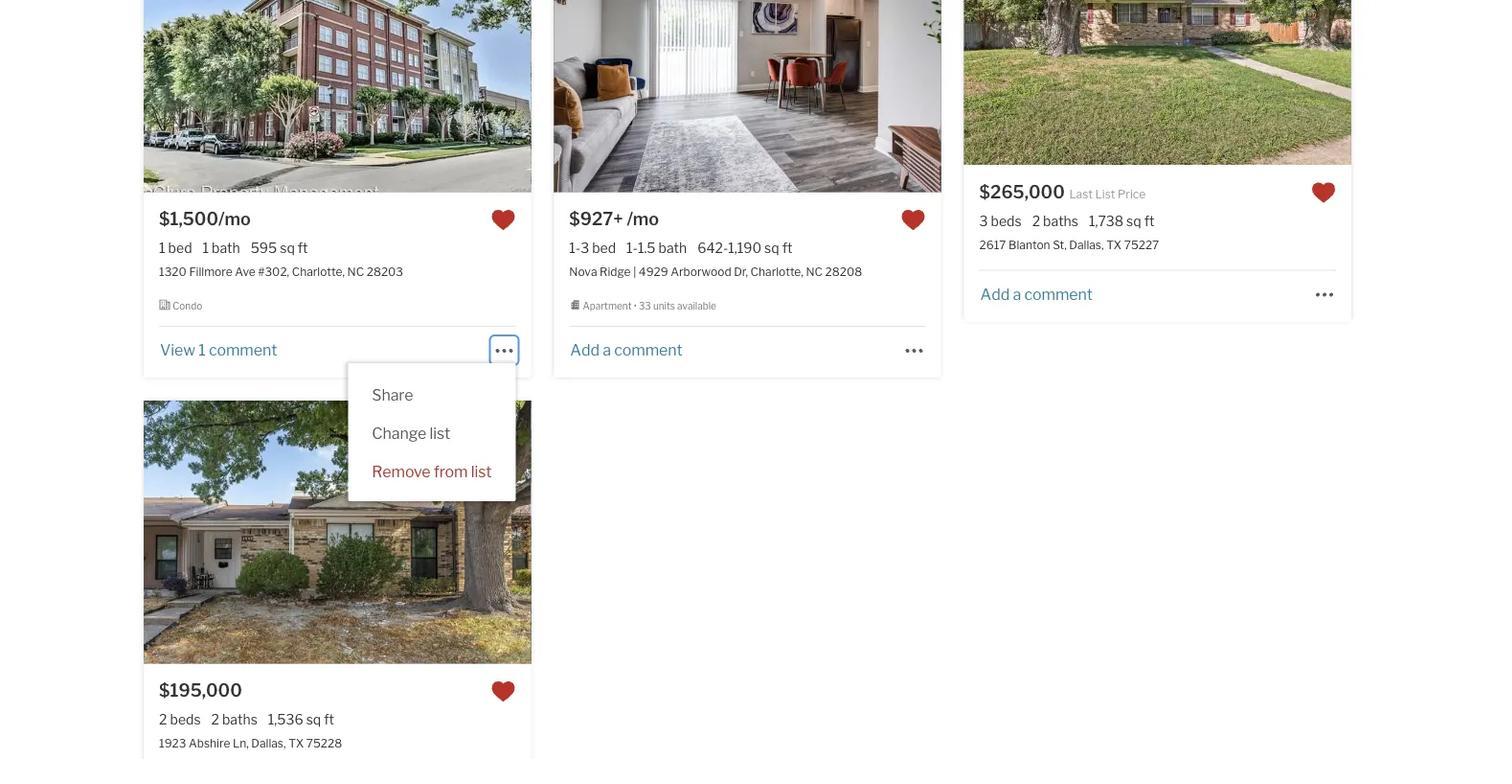 Task type: describe. For each thing, give the bounding box(es) containing it.
last
[[1070, 187, 1093, 201]]

favorite button checkbox for $927+
[[901, 208, 926, 232]]

$265,000
[[980, 181, 1065, 202]]

1,190
[[729, 240, 762, 256]]

1 bed from the left
[[168, 240, 192, 256]]

28208
[[826, 265, 863, 279]]

2617 blanton st, dallas, tx 75227
[[980, 238, 1160, 252]]

fillmore
[[189, 265, 233, 279]]

1 nc from the left
[[347, 265, 364, 279]]

$927+ /mo
[[570, 209, 659, 230]]

units
[[653, 300, 676, 311]]

change list button
[[348, 413, 475, 451]]

tx for 75228
[[289, 736, 304, 750]]

tx for 75227
[[1107, 238, 1122, 252]]

abshire
[[189, 736, 230, 750]]

3 beds
[[980, 213, 1022, 229]]

baths for 1,536 sq ft
[[222, 712, 258, 728]]

642-1,190 sq ft
[[698, 240, 793, 256]]

1 photo of 4929 arborwood dr, charlotte, nc 28208 image from the left
[[554, 0, 942, 192]]

2 for 2 beds
[[211, 712, 219, 728]]

2 photo of 2617 blanton st, dallas, tx 75227 image from the left
[[1352, 0, 1496, 165]]

price
[[1118, 187, 1146, 201]]

view
[[160, 341, 195, 359]]

favorite button checkbox for $1,500
[[491, 208, 516, 232]]

1320 fillmore ave #302, charlotte, nc 28203
[[159, 265, 404, 279]]

2 baths for 3 beds
[[1033, 213, 1079, 229]]

add for the topmost the add a comment button
[[981, 285, 1010, 303]]

1 bed
[[159, 240, 192, 256]]

2 bath from the left
[[659, 240, 687, 256]]

comment for $927+ /mo
[[615, 341, 683, 359]]

favorite button image for $265,000
[[1312, 180, 1337, 205]]

condo
[[173, 300, 202, 311]]

1923
[[159, 736, 186, 750]]

from
[[434, 462, 468, 480]]

add for left the add a comment button
[[571, 341, 600, 359]]

favorite button image for $195,000
[[491, 679, 516, 704]]

blanton
[[1009, 238, 1051, 252]]

1-1.5 bath
[[627, 240, 687, 256]]

1.5
[[638, 240, 656, 256]]

apartment • 33 units available
[[583, 300, 717, 311]]

1,536 sq ft
[[268, 712, 334, 728]]

sq for 1,536 sq ft
[[306, 712, 321, 728]]

2 beds
[[159, 712, 201, 728]]

|
[[634, 265, 637, 279]]

0 vertical spatial add a comment button
[[980, 285, 1094, 303]]

$1,500
[[159, 209, 219, 230]]

0 horizontal spatial 2
[[159, 712, 167, 728]]

1 vertical spatial 3
[[581, 240, 590, 256]]

1 vertical spatial list
[[471, 462, 492, 480]]

1 charlotte, from the left
[[292, 265, 345, 279]]

arborwood
[[671, 265, 732, 279]]

1320
[[159, 265, 187, 279]]

favorite button image for $927+ /mo
[[901, 208, 926, 232]]

75227
[[1125, 238, 1160, 252]]

remove from list
[[372, 462, 492, 480]]

1 horizontal spatial 3
[[980, 213, 989, 229]]

2 photo of 4929 arborwood dr, charlotte, nc 28208 image from the left
[[941, 0, 1329, 192]]

1 photo of 1320 fillmore ave #302, charlotte, nc 28203 image from the left
[[144, 0, 531, 192]]

a for the topmost the add a comment button
[[1013, 285, 1022, 303]]

ridge
[[600, 265, 631, 279]]

change
[[372, 423, 427, 442]]

0 horizontal spatial list
[[430, 423, 451, 442]]

ft right 1,190
[[783, 240, 793, 256]]

2 nc from the left
[[806, 265, 823, 279]]

2 bed from the left
[[592, 240, 616, 256]]

2617
[[980, 238, 1007, 252]]

1 bath from the left
[[212, 240, 240, 256]]

share button
[[348, 375, 437, 413]]

apartment
[[583, 300, 632, 311]]



Task type: locate. For each thing, give the bounding box(es) containing it.
1 vertical spatial add a comment
[[571, 341, 683, 359]]

bath right 1.5
[[659, 240, 687, 256]]

charlotte, right dr,
[[751, 265, 804, 279]]

st,
[[1053, 238, 1067, 252]]

charlotte,
[[292, 265, 345, 279], [751, 265, 804, 279]]

share
[[372, 385, 413, 404]]

0 vertical spatial favorite button image
[[1312, 180, 1337, 205]]

ft for 595 sq ft
[[298, 240, 308, 256]]

1-3 bed
[[570, 240, 616, 256]]

list right from
[[471, 462, 492, 480]]

favorite button checkbox
[[1312, 180, 1337, 205], [491, 208, 516, 232], [901, 208, 926, 232], [491, 679, 516, 704]]

2 horizontal spatial comment
[[1025, 285, 1093, 303]]

0 vertical spatial 3
[[980, 213, 989, 229]]

view 1 comment button
[[159, 341, 278, 359]]

1 horizontal spatial tx
[[1107, 238, 1122, 252]]

2 baths for 2 beds
[[211, 712, 258, 728]]

0 horizontal spatial favorite button image
[[491, 208, 516, 232]]

add a comment down blanton on the top
[[981, 285, 1093, 303]]

1,738
[[1090, 213, 1124, 229]]

a
[[1013, 285, 1022, 303], [603, 341, 611, 359]]

1 horizontal spatial a
[[1013, 285, 1022, 303]]

0 horizontal spatial 1-
[[570, 240, 581, 256]]

1- for 3
[[570, 240, 581, 256]]

0 vertical spatial dallas,
[[1070, 238, 1105, 252]]

photo of 1320 fillmore ave #302, charlotte, nc 28203 image
[[144, 0, 531, 192], [531, 0, 918, 192]]

nc left 28203
[[347, 265, 364, 279]]

0 vertical spatial a
[[1013, 285, 1022, 303]]

1- up nova
[[570, 240, 581, 256]]

remove from list button
[[348, 451, 516, 490]]

642-
[[698, 240, 729, 256]]

sq
[[1127, 213, 1142, 229], [280, 240, 295, 256], [765, 240, 780, 256], [306, 712, 321, 728]]

1 /mo from the left
[[219, 209, 251, 230]]

ave
[[235, 265, 256, 279]]

0 vertical spatial add
[[981, 285, 1010, 303]]

1 horizontal spatial /mo
[[627, 209, 659, 230]]

1 horizontal spatial add a comment
[[981, 285, 1093, 303]]

/mo for $927+ /mo
[[627, 209, 659, 230]]

list up remove from list button
[[430, 423, 451, 442]]

sq up 75228
[[306, 712, 321, 728]]

0 horizontal spatial add a comment button
[[570, 341, 684, 359]]

1,738 sq ft
[[1090, 213, 1155, 229]]

1 vertical spatial add
[[571, 341, 600, 359]]

1 vertical spatial 2 baths
[[211, 712, 258, 728]]

2 horizontal spatial 2
[[1033, 213, 1041, 229]]

1 vertical spatial a
[[603, 341, 611, 359]]

comment down apartment • 33 units available
[[615, 341, 683, 359]]

1 horizontal spatial baths
[[1044, 213, 1079, 229]]

sq right "595"
[[280, 240, 295, 256]]

add a comment for left the add a comment button
[[571, 341, 683, 359]]

2 up the abshire
[[211, 712, 219, 728]]

list
[[1096, 187, 1116, 201]]

1-
[[570, 240, 581, 256], [627, 240, 638, 256]]

0 vertical spatial baths
[[1044, 213, 1079, 229]]

ft up 75228
[[324, 712, 334, 728]]

dr,
[[734, 265, 748, 279]]

1 vertical spatial favorite button image
[[491, 679, 516, 704]]

3 up 2617
[[980, 213, 989, 229]]

a for left the add a comment button
[[603, 341, 611, 359]]

1 horizontal spatial 1-
[[627, 240, 638, 256]]

bed
[[168, 240, 192, 256], [592, 240, 616, 256]]

2 photo of 1320 fillmore ave #302, charlotte, nc 28203 image from the left
[[531, 0, 918, 192]]

comment right view
[[209, 341, 277, 359]]

tx
[[1107, 238, 1122, 252], [289, 736, 304, 750]]

33
[[639, 300, 651, 311]]

2 1- from the left
[[627, 240, 638, 256]]

a down apartment
[[603, 341, 611, 359]]

1 horizontal spatial nc
[[806, 265, 823, 279]]

view 1 comment
[[160, 341, 277, 359]]

1 vertical spatial beds
[[170, 712, 201, 728]]

favorite button checkbox for $195,000
[[491, 679, 516, 704]]

0 vertical spatial list
[[430, 423, 451, 442]]

bath
[[212, 240, 240, 256], [659, 240, 687, 256]]

dallas,
[[1070, 238, 1105, 252], [251, 736, 286, 750]]

$1,500 /mo
[[159, 209, 251, 230]]

0 horizontal spatial nc
[[347, 265, 364, 279]]

/mo up 1.5
[[627, 209, 659, 230]]

2
[[1033, 213, 1041, 229], [159, 712, 167, 728], [211, 712, 219, 728]]

0 horizontal spatial bed
[[168, 240, 192, 256]]

2 baths up st,
[[1033, 213, 1079, 229]]

1- for 1.5
[[627, 240, 638, 256]]

beds for 2 beds
[[170, 712, 201, 728]]

4929
[[639, 265, 669, 279]]

1 vertical spatial add a comment button
[[570, 341, 684, 359]]

1 for 1 bath
[[203, 240, 209, 256]]

$195,000
[[159, 680, 242, 701]]

beds up 2617
[[992, 213, 1022, 229]]

sq for 1,738 sq ft
[[1127, 213, 1142, 229]]

favorite button image for $1,500 /mo
[[491, 208, 516, 232]]

sq for 595 sq ft
[[280, 240, 295, 256]]

bed up the 1320
[[168, 240, 192, 256]]

#302,
[[258, 265, 290, 279]]

ft for 1,536 sq ft
[[324, 712, 334, 728]]

2 charlotte, from the left
[[751, 265, 804, 279]]

1 horizontal spatial 2 baths
[[1033, 213, 1079, 229]]

1 horizontal spatial list
[[471, 462, 492, 480]]

0 vertical spatial beds
[[992, 213, 1022, 229]]

1 vertical spatial dallas,
[[251, 736, 286, 750]]

0 horizontal spatial 2 baths
[[211, 712, 258, 728]]

1 up the 1320
[[159, 240, 165, 256]]

0 horizontal spatial bath
[[212, 240, 240, 256]]

0 horizontal spatial add a comment
[[571, 341, 683, 359]]

1 horizontal spatial 2
[[211, 712, 219, 728]]

2 for 3 beds
[[1033, 213, 1041, 229]]

dallas, right ln,
[[251, 736, 286, 750]]

favorite button image
[[1312, 180, 1337, 205], [491, 679, 516, 704]]

nc
[[347, 265, 364, 279], [806, 265, 823, 279]]

tx down 1,536 sq ft
[[289, 736, 304, 750]]

/mo up 1 bath
[[219, 209, 251, 230]]

0 horizontal spatial a
[[603, 341, 611, 359]]

0 vertical spatial tx
[[1107, 238, 1122, 252]]

1 favorite button image from the left
[[491, 208, 516, 232]]

0 horizontal spatial beds
[[170, 712, 201, 728]]

1 1- from the left
[[570, 240, 581, 256]]

0 vertical spatial 2 baths
[[1033, 213, 1079, 229]]

0 horizontal spatial favorite button image
[[491, 679, 516, 704]]

favorite button checkbox for $265,000
[[1312, 180, 1337, 205]]

1 up the fillmore
[[203, 240, 209, 256]]

list
[[430, 423, 451, 442], [471, 462, 492, 480]]

3
[[980, 213, 989, 229], [581, 240, 590, 256]]

favorite button image left 3 beds
[[901, 208, 926, 232]]

2 baths
[[1033, 213, 1079, 229], [211, 712, 258, 728]]

comment down st,
[[1025, 285, 1093, 303]]

$927+
[[570, 209, 624, 230]]

bath up the fillmore
[[212, 240, 240, 256]]

ft up 1320 fillmore ave #302, charlotte, nc 28203
[[298, 240, 308, 256]]

dialog
[[348, 363, 516, 501]]

baths up st,
[[1044, 213, 1079, 229]]

0 horizontal spatial baths
[[222, 712, 258, 728]]

add a comment
[[981, 285, 1093, 303], [571, 341, 683, 359]]

ft up 75227
[[1145, 213, 1155, 229]]

/mo for $1,500 /mo
[[219, 209, 251, 230]]

ln,
[[233, 736, 249, 750]]

1 bath
[[203, 240, 240, 256]]

0 horizontal spatial comment
[[209, 341, 277, 359]]

2 up 1923
[[159, 712, 167, 728]]

sq up 75227
[[1127, 213, 1142, 229]]

1
[[159, 240, 165, 256], [203, 240, 209, 256], [199, 341, 206, 359]]

favorite button image left $927+
[[491, 208, 516, 232]]

0 horizontal spatial 3
[[581, 240, 590, 256]]

1- up | at the top left of the page
[[627, 240, 638, 256]]

1 photo of 1923 abshire ln, dallas, tx 75228 image from the left
[[144, 400, 531, 664]]

nova
[[570, 265, 598, 279]]

dallas, for ln,
[[251, 736, 286, 750]]

0 horizontal spatial dallas,
[[251, 736, 286, 750]]

1 horizontal spatial beds
[[992, 213, 1022, 229]]

0 horizontal spatial charlotte,
[[292, 265, 345, 279]]

available
[[678, 300, 717, 311]]

0 horizontal spatial /mo
[[219, 209, 251, 230]]

baths up ln,
[[222, 712, 258, 728]]

add
[[981, 285, 1010, 303], [571, 341, 600, 359]]

ft
[[1145, 213, 1155, 229], [298, 240, 308, 256], [783, 240, 793, 256], [324, 712, 334, 728]]

1 horizontal spatial comment
[[615, 341, 683, 359]]

•
[[634, 300, 637, 311]]

dallas, right st,
[[1070, 238, 1105, 252]]

1923 abshire ln, dallas, tx 75228
[[159, 736, 342, 750]]

1 horizontal spatial favorite button image
[[1312, 180, 1337, 205]]

1 horizontal spatial favorite button image
[[901, 208, 926, 232]]

3 up nova
[[581, 240, 590, 256]]

75228
[[306, 736, 342, 750]]

1 horizontal spatial dallas,
[[1070, 238, 1105, 252]]

0 vertical spatial add a comment
[[981, 285, 1093, 303]]

add down apartment
[[571, 341, 600, 359]]

add a comment button down blanton on the top
[[980, 285, 1094, 303]]

beds up 1923
[[170, 712, 201, 728]]

add a comment for the topmost the add a comment button
[[981, 285, 1093, 303]]

595 sq ft
[[251, 240, 308, 256]]

add a comment down •
[[571, 341, 683, 359]]

1 horizontal spatial add
[[981, 285, 1010, 303]]

tx down 1,738 sq ft
[[1107, 238, 1122, 252]]

photo of 4929 arborwood dr, charlotte, nc 28208 image
[[554, 0, 942, 192], [941, 0, 1329, 192]]

1 horizontal spatial charlotte,
[[751, 265, 804, 279]]

1 vertical spatial baths
[[222, 712, 258, 728]]

sq right 1,190
[[765, 240, 780, 256]]

2 favorite button image from the left
[[901, 208, 926, 232]]

favorite button image
[[491, 208, 516, 232], [901, 208, 926, 232]]

595
[[251, 240, 277, 256]]

dialog containing share
[[348, 363, 516, 501]]

2 photo of 1923 abshire ln, dallas, tx 75228 image from the left
[[531, 400, 918, 664]]

1 horizontal spatial add a comment button
[[980, 285, 1094, 303]]

remove
[[372, 462, 431, 480]]

add a comment button
[[980, 285, 1094, 303], [570, 341, 684, 359]]

2 baths up ln,
[[211, 712, 258, 728]]

bed up ridge at left top
[[592, 240, 616, 256]]

nc left 28208
[[806, 265, 823, 279]]

0 horizontal spatial add
[[571, 341, 600, 359]]

1 vertical spatial tx
[[289, 736, 304, 750]]

comment for $1,500 /mo
[[209, 341, 277, 359]]

2 /mo from the left
[[627, 209, 659, 230]]

1 horizontal spatial bed
[[592, 240, 616, 256]]

2 up blanton on the top
[[1033, 213, 1041, 229]]

dallas, for st,
[[1070, 238, 1105, 252]]

comment
[[1025, 285, 1093, 303], [209, 341, 277, 359], [615, 341, 683, 359]]

1 horizontal spatial bath
[[659, 240, 687, 256]]

1 for 1 bed
[[159, 240, 165, 256]]

28203
[[367, 265, 404, 279]]

change list
[[372, 423, 451, 442]]

1,536
[[268, 712, 303, 728]]

a down blanton on the top
[[1013, 285, 1022, 303]]

/mo
[[219, 209, 251, 230], [627, 209, 659, 230]]

add down 2617
[[981, 285, 1010, 303]]

ft for 1,738 sq ft
[[1145, 213, 1155, 229]]

nova ridge | 4929 arborwood dr, charlotte, nc 28208
[[570, 265, 863, 279]]

0 horizontal spatial tx
[[289, 736, 304, 750]]

baths for 1,738 sq ft
[[1044, 213, 1079, 229]]

beds
[[992, 213, 1022, 229], [170, 712, 201, 728]]

beds for 3 beds
[[992, 213, 1022, 229]]

add a comment button down •
[[570, 341, 684, 359]]

1 right view
[[199, 341, 206, 359]]

last list price
[[1070, 187, 1146, 201]]

1 photo of 2617 blanton st, dallas, tx 75227 image from the left
[[965, 0, 1352, 165]]

photo of 2617 blanton st, dallas, tx 75227 image
[[965, 0, 1352, 165], [1352, 0, 1496, 165]]

charlotte, right #302,
[[292, 265, 345, 279]]

photo of 1923 abshire ln, dallas, tx 75228 image
[[144, 400, 531, 664], [531, 400, 918, 664]]

baths
[[1044, 213, 1079, 229], [222, 712, 258, 728]]



Task type: vqa. For each thing, say whether or not it's contained in the screenshot.
the top list
yes



